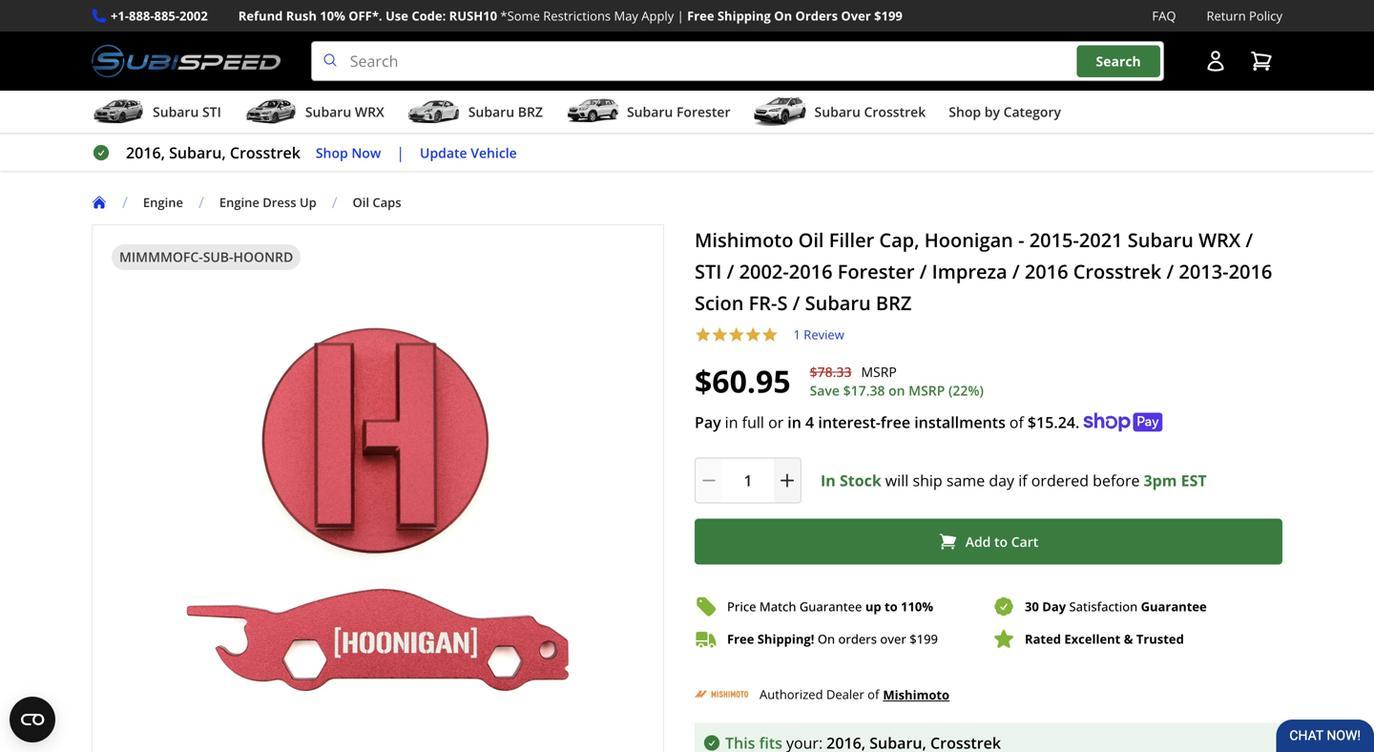 Task type: vqa. For each thing, say whether or not it's contained in the screenshot.
$15.24
yes



Task type: locate. For each thing, give the bounding box(es) containing it.
1 vertical spatial brz
[[876, 290, 912, 316]]

1 horizontal spatial to
[[995, 533, 1008, 551]]

excellent
[[1065, 631, 1121, 648]]

0 horizontal spatial free
[[687, 7, 715, 24]]

1 vertical spatial sti
[[695, 258, 722, 285]]

pay in full or in 4 interest-free installments of $15.24 .
[[695, 412, 1080, 433]]

subaru up shop now
[[305, 103, 352, 121]]

sti up scion
[[695, 258, 722, 285]]

shop for shop now
[[316, 143, 348, 162]]

search input field
[[311, 41, 1165, 81]]

2 in from the left
[[788, 412, 802, 433]]

1 horizontal spatial sti
[[695, 258, 722, 285]]

199
[[917, 631, 938, 648]]

return policy link
[[1207, 6, 1283, 26]]

0 horizontal spatial forester
[[677, 103, 731, 121]]

sti up the 2016, subaru, crosstrek
[[202, 103, 221, 121]]

2015-
[[1030, 227, 1080, 253]]

0 horizontal spatial to
[[885, 598, 898, 615]]

0 vertical spatial brz
[[518, 103, 543, 121]]

$15.24
[[1028, 412, 1076, 433]]

oil left caps
[[353, 194, 369, 211]]

mishimoto down $
[[883, 686, 950, 703]]

1 horizontal spatial crosstrek
[[864, 103, 926, 121]]

oil inside mishimoto oil filler cap, hoonigan - 2015-2021 subaru wrx / sti / 2002-2016 forester / impreza / 2016 crosstrek / 2013-2016 scion fr-s / subaru brz
[[799, 227, 824, 253]]

0 horizontal spatial msrp
[[862, 363, 897, 381]]

1 vertical spatial shop
[[316, 143, 348, 162]]

mimmmofc-
[[119, 248, 203, 266]]

1 vertical spatial of
[[868, 686, 880, 703]]

2016
[[789, 258, 833, 285], [1025, 258, 1069, 285], [1229, 258, 1273, 285]]

1 horizontal spatial guarantee
[[1141, 598, 1207, 615]]

1 horizontal spatial shop
[[949, 103, 981, 121]]

msrp up $17.38
[[862, 363, 897, 381]]

cart
[[1012, 533, 1039, 551]]

1 horizontal spatial mishimoto
[[883, 686, 950, 703]]

shop left by
[[949, 103, 981, 121]]

wrx up now
[[355, 103, 384, 121]]

2 horizontal spatial 2016
[[1229, 258, 1273, 285]]

shop
[[949, 103, 981, 121], [316, 143, 348, 162]]

forester down search input field
[[677, 103, 731, 121]]

to right up
[[885, 598, 898, 615]]

off*.
[[349, 7, 382, 24]]

0 horizontal spatial of
[[868, 686, 880, 703]]

a subaru sti thumbnail image image
[[92, 97, 145, 126]]

subaru right a subaru crosstrek thumbnail image
[[815, 103, 861, 121]]

mishimoto link
[[883, 684, 950, 705]]

of inside authorized dealer of mishimoto
[[868, 686, 880, 703]]

0 vertical spatial of
[[1010, 412, 1024, 433]]

guarantee up free shipping! on orders over $ 199
[[800, 598, 862, 615]]

1 vertical spatial on
[[818, 631, 835, 648]]

engine down 2016,
[[143, 194, 183, 211]]

$17.38
[[844, 381, 885, 400]]

of left $15.24 in the bottom of the page
[[1010, 412, 1024, 433]]

0 horizontal spatial wrx
[[355, 103, 384, 121]]

0 horizontal spatial guarantee
[[800, 598, 862, 615]]

0 horizontal spatial in
[[725, 412, 738, 433]]

engine link down 2016,
[[143, 194, 183, 211]]

0 horizontal spatial 2016
[[789, 258, 833, 285]]

over
[[841, 7, 871, 24]]

or
[[769, 412, 784, 433]]

subaru up 2013-
[[1128, 227, 1194, 253]]

star image
[[695, 327, 712, 343], [712, 327, 728, 343], [728, 327, 745, 343], [745, 327, 762, 343]]

star image
[[762, 327, 778, 343]]

0 horizontal spatial shop
[[316, 143, 348, 162]]

1 horizontal spatial engine
[[219, 194, 260, 211]]

dress
[[263, 194, 296, 211]]

forester down cap,
[[838, 258, 915, 285]]

subaru right a subaru forester thumbnail image at left top
[[627, 103, 673, 121]]

free down price
[[727, 631, 755, 648]]

1 horizontal spatial 2016
[[1025, 258, 1069, 285]]

0 vertical spatial mishimoto
[[695, 227, 794, 253]]

price match guarantee up to 110%
[[727, 598, 934, 615]]

-
[[1019, 227, 1025, 253]]

| right apply at the left top of the page
[[677, 7, 684, 24]]

$78.33 msrp save $17.38 on msrp (22%)
[[810, 363, 984, 400]]

0 horizontal spatial engine
[[143, 194, 183, 211]]

1 guarantee from the left
[[800, 598, 862, 615]]

0 vertical spatial wrx
[[355, 103, 384, 121]]

forester
[[677, 103, 731, 121], [838, 258, 915, 285]]

0 horizontal spatial brz
[[518, 103, 543, 121]]

installments
[[915, 412, 1006, 433]]

1 vertical spatial |
[[396, 142, 405, 163]]

0 horizontal spatial |
[[396, 142, 405, 163]]

to right add
[[995, 533, 1008, 551]]

a subaru wrx thumbnail image image
[[244, 97, 298, 126]]

1 horizontal spatial free
[[727, 631, 755, 648]]

None number field
[[695, 458, 802, 504]]

impreza
[[932, 258, 1008, 285]]

guarantee
[[800, 598, 862, 615], [1141, 598, 1207, 615]]

0 vertical spatial shop
[[949, 103, 981, 121]]

1 horizontal spatial brz
[[876, 290, 912, 316]]

msrp
[[862, 363, 897, 381], [909, 381, 945, 400]]

wrx up 2013-
[[1199, 227, 1241, 253]]

wrx
[[355, 103, 384, 121], [1199, 227, 1241, 253]]

0 vertical spatial on
[[774, 7, 792, 24]]

1 horizontal spatial |
[[677, 7, 684, 24]]

1 vertical spatial forester
[[838, 258, 915, 285]]

0 horizontal spatial mishimoto
[[695, 227, 794, 253]]

shop inside dropdown button
[[949, 103, 981, 121]]

1 horizontal spatial oil
[[799, 227, 824, 253]]

1 vertical spatial oil
[[799, 227, 824, 253]]

3pm
[[1144, 470, 1177, 491]]

1 vertical spatial crosstrek
[[230, 142, 301, 163]]

+1-888-885-2002 link
[[111, 6, 208, 26]]

orders
[[839, 631, 877, 648]]

+1-888-885-2002
[[111, 7, 208, 24]]

2 engine from the left
[[219, 194, 260, 211]]

of
[[1010, 412, 1024, 433], [868, 686, 880, 703]]

subaru for subaru crosstrek
[[815, 103, 861, 121]]

mishimoto oil filler cap, hoonigan - 2015-2021 subaru wrx / sti / 2002-2016 forester / impreza / 2016 crosstrek / 2013-2016 scion fr-s / subaru brz
[[695, 227, 1273, 316]]

guarantee up trusted
[[1141, 598, 1207, 615]]

subaru up 'vehicle'
[[468, 103, 515, 121]]

mishimoto
[[695, 227, 794, 253], [883, 686, 950, 703]]

1 horizontal spatial in
[[788, 412, 802, 433]]

subaru up the "subaru,"
[[153, 103, 199, 121]]

0 vertical spatial sti
[[202, 103, 221, 121]]

in left full at right bottom
[[725, 412, 738, 433]]

885-
[[154, 7, 179, 24]]

2 vertical spatial crosstrek
[[1074, 258, 1162, 285]]

0 horizontal spatial oil
[[353, 194, 369, 211]]

.
[[1076, 412, 1080, 433]]

up
[[866, 598, 882, 615]]

0 vertical spatial to
[[995, 533, 1008, 551]]

in left 4
[[788, 412, 802, 433]]

&
[[1124, 631, 1134, 648]]

1 2016 from the left
[[789, 258, 833, 285]]

1 engine from the left
[[143, 194, 183, 211]]

mishimoto image
[[695, 681, 748, 708]]

subaru brz
[[468, 103, 543, 121]]

home image
[[92, 195, 107, 210]]

engine left dress
[[219, 194, 260, 211]]

0 horizontal spatial crosstrek
[[230, 142, 301, 163]]

wrx inside mishimoto oil filler cap, hoonigan - 2015-2021 subaru wrx / sti / 2002-2016 forester / impreza / 2016 crosstrek / 2013-2016 scion fr-s / subaru brz
[[1199, 227, 1241, 253]]

subaru
[[153, 103, 199, 121], [305, 103, 352, 121], [468, 103, 515, 121], [627, 103, 673, 121], [815, 103, 861, 121], [1128, 227, 1194, 253], [805, 290, 871, 316]]

in
[[725, 412, 738, 433], [788, 412, 802, 433]]

oil
[[353, 194, 369, 211], [799, 227, 824, 253]]

0 vertical spatial crosstrek
[[864, 103, 926, 121]]

2013-
[[1179, 258, 1229, 285]]

shop by category button
[[949, 95, 1062, 133]]

0 horizontal spatial sti
[[202, 103, 221, 121]]

mishimoto up 2002-
[[695, 227, 794, 253]]

engine for engine
[[143, 194, 183, 211]]

pay
[[695, 412, 721, 433]]

on
[[774, 7, 792, 24], [818, 631, 835, 648]]

refund
[[238, 7, 283, 24]]

mishimoto inside authorized dealer of mishimoto
[[883, 686, 950, 703]]

brz inside mishimoto oil filler cap, hoonigan - 2015-2021 subaru wrx / sti / 2002-2016 forester / impreza / 2016 crosstrek / 2013-2016 scion fr-s / subaru brz
[[876, 290, 912, 316]]

wrx inside the 'subaru wrx' dropdown button
[[355, 103, 384, 121]]

engine link
[[143, 194, 199, 211], [143, 194, 183, 211]]

oil left the filler
[[799, 227, 824, 253]]

3 star image from the left
[[728, 327, 745, 343]]

2016, subaru, crosstrek
[[126, 142, 301, 163]]

0 vertical spatial forester
[[677, 103, 731, 121]]

1 vertical spatial mishimoto
[[883, 686, 950, 703]]

| right now
[[396, 142, 405, 163]]

1 review
[[794, 326, 845, 343]]

brz inside dropdown button
[[518, 103, 543, 121]]

$199
[[875, 7, 903, 24]]

to
[[995, 533, 1008, 551], [885, 598, 898, 615]]

shop inside 'link'
[[316, 143, 348, 162]]

in stock will ship same day if ordered before 3pm est
[[821, 470, 1207, 491]]

brz
[[518, 103, 543, 121], [876, 290, 912, 316]]

shop left now
[[316, 143, 348, 162]]

free right apply at the left top of the page
[[687, 7, 715, 24]]

2 horizontal spatial crosstrek
[[1074, 258, 1162, 285]]

scion
[[695, 290, 744, 316]]

1 horizontal spatial wrx
[[1199, 227, 1241, 253]]

over
[[881, 631, 907, 648]]

shop now link
[[316, 142, 381, 164]]

2 star image from the left
[[712, 327, 728, 343]]

1 vertical spatial wrx
[[1199, 227, 1241, 253]]

mishimoto inside mishimoto oil filler cap, hoonigan - 2015-2021 subaru wrx / sti / 2002-2016 forester / impreza / 2016 crosstrek / 2013-2016 scion fr-s / subaru brz
[[695, 227, 794, 253]]

msrp right on
[[909, 381, 945, 400]]

shop pay image
[[1084, 413, 1163, 432]]

of right dealer
[[868, 686, 880, 703]]

1 horizontal spatial forester
[[838, 258, 915, 285]]

free
[[687, 7, 715, 24], [727, 631, 755, 648]]

brz down cap,
[[876, 290, 912, 316]]

brz left a subaru forester thumbnail image at left top
[[518, 103, 543, 121]]

a subaru forester thumbnail image image
[[566, 97, 620, 126]]



Task type: describe. For each thing, give the bounding box(es) containing it.
add
[[966, 533, 991, 551]]

30
[[1025, 598, 1039, 615]]

1 horizontal spatial of
[[1010, 412, 1024, 433]]

day
[[989, 470, 1015, 491]]

satisfaction
[[1070, 598, 1138, 615]]

update vehicle button
[[420, 142, 517, 164]]

price
[[727, 598, 757, 615]]

2 guarantee from the left
[[1141, 598, 1207, 615]]

sti inside dropdown button
[[202, 103, 221, 121]]

save
[[810, 381, 840, 400]]

subaru for subaru forester
[[627, 103, 673, 121]]

orders
[[796, 7, 838, 24]]

engine for engine dress up
[[219, 194, 260, 211]]

return policy
[[1207, 7, 1283, 24]]

forester inside mishimoto oil filler cap, hoonigan - 2015-2021 subaru wrx / sti / 2002-2016 forester / impreza / 2016 crosstrek / 2013-2016 scion fr-s / subaru brz
[[838, 258, 915, 285]]

open widget image
[[10, 697, 55, 743]]

fr-
[[749, 290, 778, 316]]

match
[[760, 598, 797, 615]]

subaru wrx button
[[244, 95, 384, 133]]

cap,
[[880, 227, 920, 253]]

engine link up mimmmofc-
[[143, 194, 199, 211]]

free
[[881, 412, 911, 433]]

may
[[614, 7, 639, 24]]

4 star image from the left
[[745, 327, 762, 343]]

4
[[806, 412, 814, 433]]

apply
[[642, 7, 674, 24]]

hoonrd
[[233, 248, 293, 266]]

shop for shop by category
[[949, 103, 981, 121]]

0 vertical spatial |
[[677, 7, 684, 24]]

a subaru crosstrek thumbnail image image
[[754, 97, 807, 126]]

2016,
[[126, 142, 165, 163]]

888-
[[129, 7, 154, 24]]

0 vertical spatial oil
[[353, 194, 369, 211]]

add to cart button
[[695, 519, 1283, 565]]

rush10
[[449, 7, 497, 24]]

2 2016 from the left
[[1025, 258, 1069, 285]]

1 in from the left
[[725, 412, 738, 433]]

subaru for subaru sti
[[153, 103, 199, 121]]

ship
[[913, 470, 943, 491]]

interest-
[[818, 412, 881, 433]]

button image
[[1205, 50, 1228, 73]]

sub-
[[203, 248, 233, 266]]

caps
[[373, 194, 402, 211]]

same
[[947, 470, 985, 491]]

rush
[[286, 7, 317, 24]]

in
[[821, 470, 836, 491]]

to inside button
[[995, 533, 1008, 551]]

(22%)
[[949, 381, 984, 400]]

1 vertical spatial free
[[727, 631, 755, 648]]

on
[[889, 381, 905, 400]]

authorized dealer of mishimoto
[[760, 686, 950, 703]]

1 star image from the left
[[695, 327, 712, 343]]

2021
[[1080, 227, 1123, 253]]

1 horizontal spatial msrp
[[909, 381, 945, 400]]

engine dress up
[[219, 194, 317, 211]]

30 day satisfaction guarantee
[[1025, 598, 1207, 615]]

subaru wrx
[[305, 103, 384, 121]]

shipping!
[[758, 631, 815, 648]]

subaru for subaru wrx
[[305, 103, 352, 121]]

1 horizontal spatial on
[[818, 631, 835, 648]]

1
[[794, 326, 801, 343]]

0 vertical spatial free
[[687, 7, 715, 24]]

before
[[1093, 470, 1140, 491]]

$
[[910, 631, 917, 648]]

subaru crosstrek button
[[754, 95, 926, 133]]

rated excellent & trusted
[[1025, 631, 1185, 648]]

subaru forester
[[627, 103, 731, 121]]

free shipping! on orders over $ 199
[[727, 631, 938, 648]]

3 2016 from the left
[[1229, 258, 1273, 285]]

subaru,
[[169, 142, 226, 163]]

faq link
[[1153, 6, 1177, 26]]

+1-
[[111, 7, 129, 24]]

1 review link
[[794, 326, 845, 343]]

decrement image
[[700, 471, 719, 490]]

oil caps
[[353, 194, 402, 211]]

category
[[1004, 103, 1062, 121]]

rated
[[1025, 631, 1062, 648]]

dealer
[[827, 686, 865, 703]]

2002-
[[739, 258, 789, 285]]

increment image
[[778, 471, 797, 490]]

subaru up review
[[805, 290, 871, 316]]

policy
[[1250, 7, 1283, 24]]

update
[[420, 143, 467, 162]]

update vehicle
[[420, 143, 517, 162]]

$60.95
[[695, 360, 791, 402]]

0 horizontal spatial on
[[774, 7, 792, 24]]

up
[[300, 194, 317, 211]]

crosstrek inside dropdown button
[[864, 103, 926, 121]]

vehicle
[[471, 143, 517, 162]]

authorized
[[760, 686, 823, 703]]

1 vertical spatial to
[[885, 598, 898, 615]]

subispeed logo image
[[92, 41, 280, 81]]

subaru sti
[[153, 103, 221, 121]]

review
[[804, 326, 845, 343]]

sti inside mishimoto oil filler cap, hoonigan - 2015-2021 subaru wrx / sti / 2002-2016 forester / impreza / 2016 crosstrek / 2013-2016 scion fr-s / subaru brz
[[695, 258, 722, 285]]

hoonigan
[[925, 227, 1014, 253]]

code:
[[412, 7, 446, 24]]

trusted
[[1137, 631, 1185, 648]]

faq
[[1153, 7, 1177, 24]]

crosstrek inside mishimoto oil filler cap, hoonigan - 2015-2021 subaru wrx / sti / 2002-2016 forester / impreza / 2016 crosstrek / 2013-2016 scion fr-s / subaru brz
[[1074, 258, 1162, 285]]

if
[[1019, 470, 1028, 491]]

search
[[1096, 52, 1141, 70]]

add to cart
[[966, 533, 1039, 551]]

will
[[886, 470, 909, 491]]

subaru crosstrek
[[815, 103, 926, 121]]

a subaru brz thumbnail image image
[[407, 97, 461, 126]]

full
[[742, 412, 765, 433]]

forester inside dropdown button
[[677, 103, 731, 121]]

s
[[778, 290, 788, 316]]

ordered
[[1032, 470, 1089, 491]]

10%
[[320, 7, 345, 24]]

est
[[1181, 470, 1207, 491]]

by
[[985, 103, 1000, 121]]

filler
[[829, 227, 875, 253]]

subaru forester button
[[566, 95, 731, 133]]

subaru brz button
[[407, 95, 543, 133]]

subaru for subaru brz
[[468, 103, 515, 121]]



